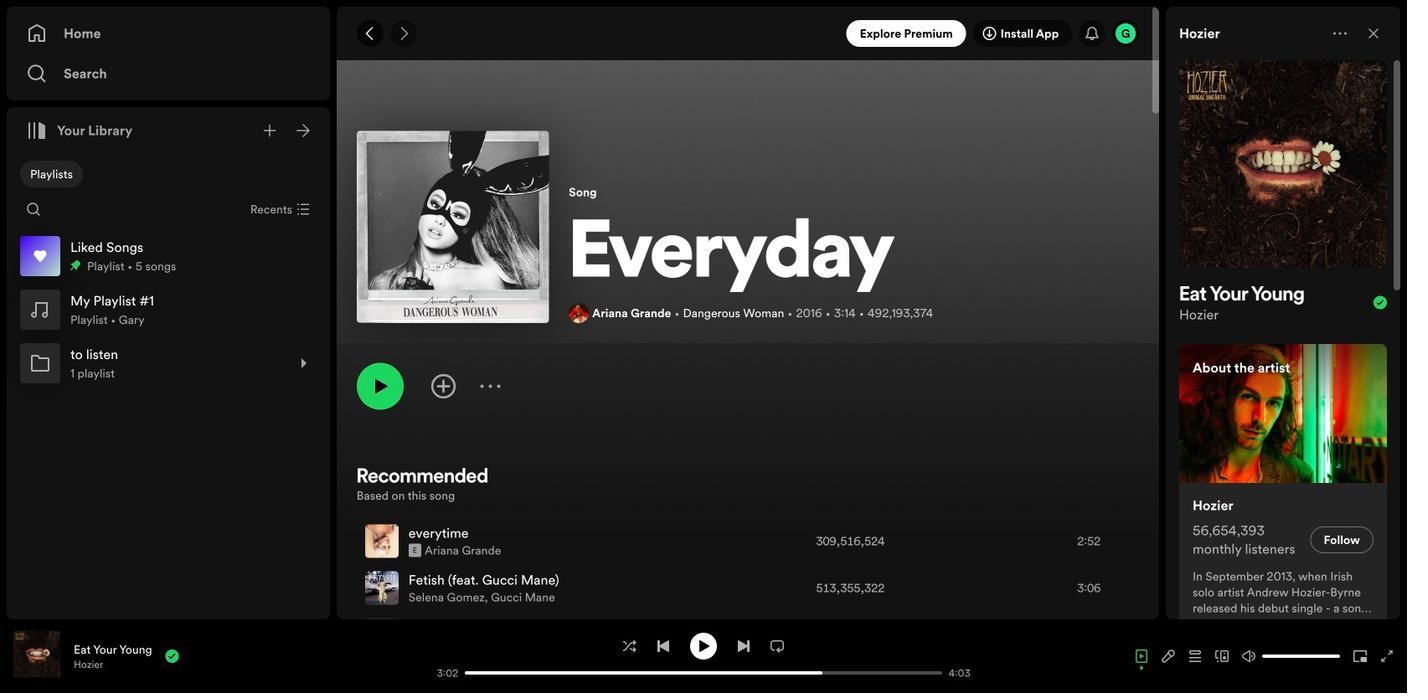Task type: vqa. For each thing, say whether or not it's contained in the screenshot.
the rightmost Baby
no



Task type: locate. For each thing, give the bounding box(es) containing it.
enable repeat image
[[771, 640, 784, 653]]

previous image
[[657, 640, 670, 653]]

group
[[13, 230, 323, 283], [13, 283, 323, 337], [13, 337, 323, 390]]

now playing: eat your young by hozier footer
[[13, 631, 425, 683]]

what's new image
[[1086, 27, 1100, 40]]

cell
[[365, 519, 787, 564], [365, 566, 787, 611], [365, 613, 787, 658], [800, 613, 1008, 658], [1021, 613, 1125, 658]]

None search field
[[20, 196, 47, 223]]

ariana grande image
[[569, 303, 589, 324]]

go forward image
[[397, 27, 410, 40]]

enable shuffle image
[[623, 640, 637, 653]]

none checkbox inside main element
[[20, 161, 83, 188]]

None checkbox
[[20, 161, 83, 188]]

everyday image
[[357, 131, 549, 324]]



Task type: describe. For each thing, give the bounding box(es) containing it.
play image
[[697, 640, 711, 653]]

none search field inside main element
[[20, 196, 47, 223]]

go back image
[[364, 27, 377, 40]]

top bar and user menu element
[[337, 7, 1160, 60]]

now playing view image
[[39, 639, 53, 652]]

Enable repeat checkbox
[[764, 633, 791, 660]]

3 group from the top
[[13, 337, 323, 390]]

connect to a device image
[[1216, 650, 1229, 664]]

search in your library image
[[27, 203, 40, 216]]

explicit element
[[409, 544, 422, 558]]

Recents, List view field
[[237, 196, 320, 223]]

2 group from the top
[[13, 283, 323, 337]]

1 group from the top
[[13, 230, 323, 283]]

next image
[[737, 640, 751, 653]]

volume high image
[[1243, 650, 1256, 664]]

player controls element
[[346, 633, 983, 681]]

main element
[[7, 7, 330, 620]]



